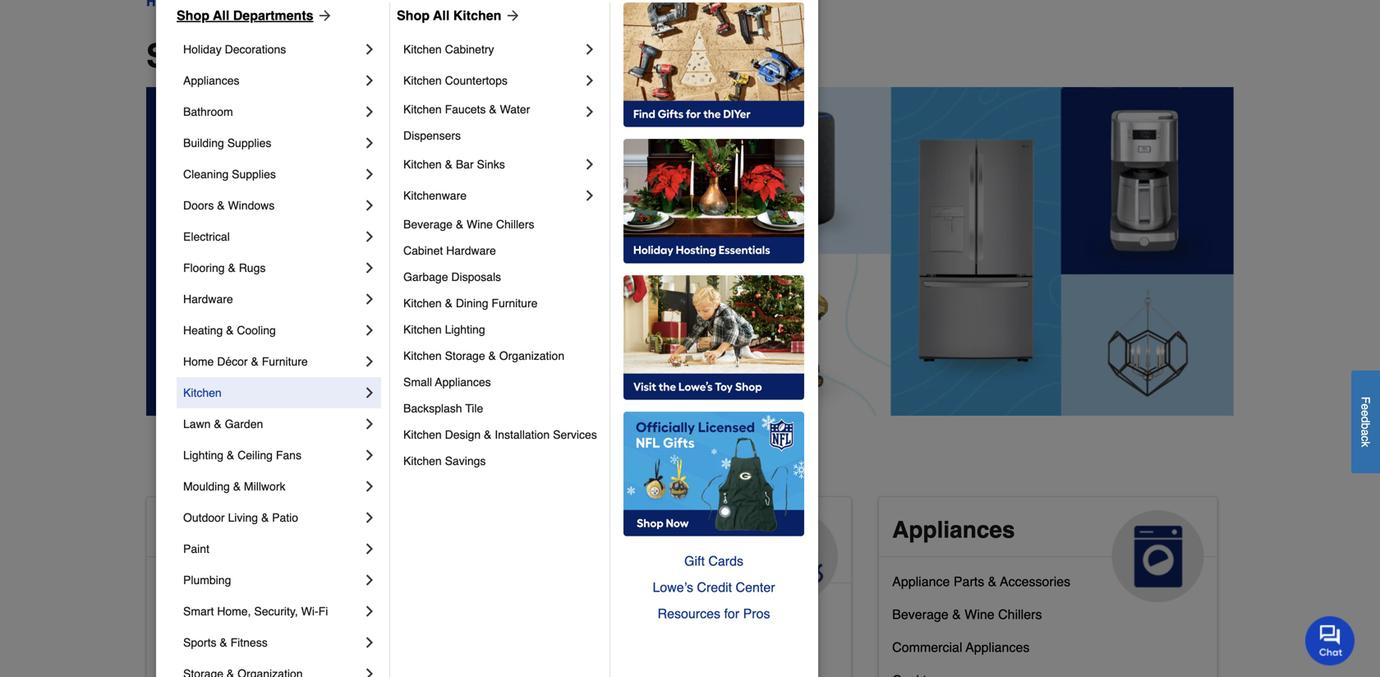 Task type: vqa. For each thing, say whether or not it's contained in the screenshot.
"cleaning supplies" "link"
yes



Task type: locate. For each thing, give the bounding box(es) containing it.
kitchen savings link
[[403, 448, 598, 474]]

beverage down appliance
[[892, 607, 949, 622]]

garbage disposals
[[403, 270, 501, 283]]

backsplash tile
[[403, 402, 483, 415]]

animal & pet care link
[[513, 497, 851, 602]]

0 vertical spatial supplies
[[227, 136, 271, 150]]

shop up holiday
[[177, 8, 210, 23]]

fi
[[319, 605, 328, 618]]

& right parts
[[988, 574, 997, 589]]

kitchen inside kitchen link
[[183, 386, 222, 399]]

cabinet
[[403, 244, 443, 257]]

outdoor living & patio
[[183, 511, 298, 524]]

e up d
[[1360, 404, 1373, 410]]

& inside animal & pet care
[[609, 517, 626, 543]]

0 horizontal spatial pet
[[526, 633, 546, 648]]

1 shop from the left
[[177, 8, 210, 23]]

beverage & wine chillers up cabinet hardware
[[403, 218, 535, 231]]

accessible bathroom link
[[160, 570, 284, 603]]

kitchen
[[453, 8, 502, 23], [403, 43, 442, 56], [403, 74, 442, 87], [403, 103, 442, 116], [403, 158, 442, 171], [403, 297, 442, 310], [403, 323, 442, 336], [403, 349, 442, 362], [183, 386, 222, 399], [403, 428, 442, 441], [403, 454, 442, 468]]

1 vertical spatial pet
[[526, 633, 546, 648]]

kitchen for kitchen design & installation services
[[403, 428, 442, 441]]

appliances image
[[1112, 510, 1204, 602]]

chevron right image for sports & fitness
[[362, 634, 378, 651]]

& right animal
[[609, 517, 626, 543]]

disposals
[[451, 270, 501, 283]]

beverage & wine chillers
[[403, 218, 535, 231], [892, 607, 1042, 622]]

kitchen design & installation services
[[403, 428, 597, 441]]

supplies up houses,
[[585, 600, 635, 615]]

moulding
[[183, 480, 230, 493]]

1 arrow right image from the left
[[314, 7, 333, 24]]

0 horizontal spatial beverage
[[403, 218, 453, 231]]

0 vertical spatial beverage & wine chillers
[[403, 218, 535, 231]]

1 vertical spatial supplies
[[232, 168, 276, 181]]

1 accessible from the top
[[160, 517, 280, 543]]

chevron right image for kitchenware
[[582, 187, 598, 204]]

chillers up cabinet hardware link
[[496, 218, 535, 231]]

lowe's credit center
[[653, 580, 775, 595]]

shop for shop all departments
[[177, 8, 210, 23]]

& left 'rugs'
[[228, 261, 236, 274]]

kitchen lighting link
[[403, 316, 598, 343]]

beverage up the cabinet
[[403, 218, 453, 231]]

appliance parts & accessories
[[892, 574, 1071, 589]]

supplies up cleaning supplies
[[227, 136, 271, 150]]

accessible bedroom link
[[160, 603, 280, 636]]

credit
[[697, 580, 732, 595]]

1 vertical spatial beverage
[[892, 607, 949, 622]]

arrow right image inside shop all kitchen link
[[502, 7, 521, 24]]

resources
[[658, 606, 721, 621]]

garbage
[[403, 270, 448, 283]]

furniture for home décor & furniture
[[262, 355, 308, 368]]

1 horizontal spatial hardware
[[446, 244, 496, 257]]

& left cooling
[[226, 324, 234, 337]]

kitchen inside kitchen savings link
[[403, 454, 442, 468]]

resources for pros link
[[624, 601, 804, 627]]

2 vertical spatial furniture
[[651, 633, 704, 648]]

kitchen inside kitchen design & installation services link
[[403, 428, 442, 441]]

visit the lowe's toy shop. image
[[624, 275, 804, 400]]

chevron right image for flooring & rugs
[[362, 260, 378, 276]]

wine
[[467, 218, 493, 231], [965, 607, 995, 622]]

all up kitchen cabinetry
[[433, 8, 450, 23]]

kitchen link
[[183, 377, 362, 408]]

kitchen design & installation services link
[[403, 422, 598, 448]]

kitchen cabinetry link
[[403, 34, 582, 65]]

kitchen faucets & water dispensers link
[[403, 96, 582, 149]]

f e e d b a c k button
[[1352, 370, 1380, 473]]

beverage & wine chillers inside beverage & wine chillers link
[[403, 218, 535, 231]]

0 vertical spatial departments
[[233, 8, 314, 23]]

all for departments
[[213, 8, 229, 23]]

arrow right image up shop all departments at the top left of page
[[314, 7, 333, 24]]

3 accessible from the top
[[160, 607, 223, 622]]

lighting up moulding
[[183, 449, 224, 462]]

lighting & ceiling fans
[[183, 449, 302, 462]]

all down shop all departments link
[[237, 37, 278, 75]]

chevron right image
[[362, 41, 378, 58], [582, 41, 598, 58], [582, 104, 598, 120], [362, 135, 378, 151], [362, 166, 378, 182], [582, 187, 598, 204], [362, 197, 378, 214], [362, 228, 378, 245], [362, 291, 378, 307], [362, 353, 378, 370], [362, 416, 378, 432], [362, 447, 378, 463], [362, 603, 378, 620], [362, 634, 378, 651], [362, 666, 378, 677]]

chevron right image for heating & cooling
[[362, 322, 378, 339]]

1 horizontal spatial pet
[[632, 517, 668, 543]]

lighting up storage
[[445, 323, 485, 336]]

1 horizontal spatial chillers
[[998, 607, 1042, 622]]

wine down appliance parts & accessories link
[[965, 607, 995, 622]]

accessible for accessible home
[[160, 517, 280, 543]]

pros
[[743, 606, 770, 621]]

2 accessible from the top
[[160, 574, 223, 589]]

0 vertical spatial pet
[[632, 517, 668, 543]]

kitchen & dining furniture
[[403, 297, 538, 310]]

hardware
[[446, 244, 496, 257], [183, 293, 233, 306]]

backsplash
[[403, 402, 462, 415]]

kitchen inside kitchen faucets & water dispensers
[[403, 103, 442, 116]]

0 horizontal spatial chillers
[[496, 218, 535, 231]]

0 horizontal spatial all
[[213, 8, 229, 23]]

& right houses,
[[639, 633, 648, 648]]

chillers down accessories
[[998, 607, 1042, 622]]

accessible entry & home
[[160, 640, 309, 655]]

1 vertical spatial chillers
[[998, 607, 1042, 622]]

rugs
[[239, 261, 266, 274]]

chevron right image for cleaning supplies
[[362, 166, 378, 182]]

all up holiday decorations
[[213, 8, 229, 23]]

0 horizontal spatial furniture
[[262, 355, 308, 368]]

dining
[[456, 297, 489, 310]]

supplies for building supplies
[[227, 136, 271, 150]]

arrow right image for shop all departments
[[314, 7, 333, 24]]

electrical link
[[183, 221, 362, 252]]

2 shop from the left
[[397, 8, 430, 23]]

shop all departments link
[[177, 6, 333, 25]]

pet
[[632, 517, 668, 543], [526, 633, 546, 648]]

living
[[228, 511, 258, 524]]

officially licensed n f l gifts. shop now. image
[[624, 412, 804, 537]]

resources for pros
[[658, 606, 770, 621]]

bedroom
[[227, 607, 280, 622]]

&
[[489, 103, 497, 116], [445, 158, 453, 171], [217, 199, 225, 212], [456, 218, 464, 231], [228, 261, 236, 274], [445, 297, 453, 310], [226, 324, 234, 337], [489, 349, 496, 362], [251, 355, 259, 368], [214, 417, 222, 431], [484, 428, 492, 441], [227, 449, 234, 462], [233, 480, 241, 493], [261, 511, 269, 524], [609, 517, 626, 543], [988, 574, 997, 589], [952, 607, 961, 622], [639, 633, 648, 648], [220, 636, 227, 649], [261, 640, 270, 655]]

0 horizontal spatial shop
[[177, 8, 210, 23]]

supplies up windows
[[232, 168, 276, 181]]

doors & windows link
[[183, 190, 362, 221]]

0 horizontal spatial hardware
[[183, 293, 233, 306]]

1 horizontal spatial furniture
[[492, 297, 538, 310]]

0 horizontal spatial appliances link
[[183, 65, 362, 96]]

kitchen inside kitchen lighting link
[[403, 323, 442, 336]]

departments down shop all kitchen
[[287, 37, 488, 75]]

beverage & wine chillers link up garbage disposals link
[[403, 211, 598, 237]]

arrow right image
[[314, 7, 333, 24], [502, 7, 521, 24]]

0 vertical spatial lighting
[[445, 323, 485, 336]]

furniture for kitchen & dining furniture
[[492, 297, 538, 310]]

security,
[[254, 605, 298, 618]]

& left ceiling on the left bottom
[[227, 449, 234, 462]]

0 horizontal spatial wine
[[467, 218, 493, 231]]

furniture down resources
[[651, 633, 704, 648]]

1 horizontal spatial all
[[237, 37, 278, 75]]

all
[[213, 8, 229, 23], [433, 8, 450, 23], [237, 37, 278, 75]]

f e e d b a c k
[[1360, 397, 1373, 447]]

bathroom up smart home, security, wi-fi
[[227, 574, 284, 589]]

parts
[[954, 574, 985, 589]]

wine for the top beverage & wine chillers link
[[467, 218, 493, 231]]

entry
[[227, 640, 257, 655]]

chevron right image for kitchen faucets & water dispensers
[[582, 104, 598, 120]]

1 e from the top
[[1360, 404, 1373, 410]]

kitchen & dining furniture link
[[403, 290, 598, 316]]

1 horizontal spatial shop
[[397, 8, 430, 23]]

0 vertical spatial chillers
[[496, 218, 535, 231]]

0 horizontal spatial beverage & wine chillers link
[[403, 211, 598, 237]]

kitchen inside the kitchen storage & organization link
[[403, 349, 442, 362]]

kitchen lighting
[[403, 323, 485, 336]]

chevron right image for appliances
[[362, 72, 378, 89]]

4 accessible from the top
[[160, 640, 223, 655]]

kitchen inside shop all kitchen link
[[453, 8, 502, 23]]

1 horizontal spatial arrow right image
[[502, 7, 521, 24]]

heating
[[183, 324, 223, 337]]

1 vertical spatial hardware
[[183, 293, 233, 306]]

shop for shop all kitchen
[[397, 8, 430, 23]]

1 horizontal spatial beverage & wine chillers link
[[892, 603, 1042, 636]]

tile
[[465, 402, 483, 415]]

hardware up disposals
[[446, 244, 496, 257]]

shop up kitchen cabinetry
[[397, 8, 430, 23]]

arrow right image up kitchen cabinetry link
[[502, 7, 521, 24]]

cabinet hardware link
[[403, 237, 598, 264]]

& inside kitchen faucets & water dispensers
[[489, 103, 497, 116]]

& left dining
[[445, 297, 453, 310]]

gift cards
[[684, 553, 744, 569]]

beverage & wine chillers for beverage & wine chillers link to the bottom
[[892, 607, 1042, 622]]

2 horizontal spatial all
[[433, 8, 450, 23]]

chevron right image for building supplies
[[362, 135, 378, 151]]

supplies for cleaning supplies
[[232, 168, 276, 181]]

e up b
[[1360, 410, 1373, 416]]

decorations
[[225, 43, 286, 56]]

home
[[183, 355, 214, 368], [287, 517, 351, 543], [273, 640, 309, 655]]

pet inside animal & pet care
[[632, 517, 668, 543]]

departments for shop all departments
[[287, 37, 488, 75]]

0 vertical spatial bathroom
[[183, 105, 233, 118]]

0 vertical spatial furniture
[[492, 297, 538, 310]]

kitchen inside kitchen cabinetry link
[[403, 43, 442, 56]]

furniture down heating & cooling link
[[262, 355, 308, 368]]

kitchen for kitchen storage & organization
[[403, 349, 442, 362]]

chevron right image for kitchen countertops
[[582, 72, 598, 89]]

appliances down holiday
[[183, 74, 240, 87]]

chevron right image for smart home, security, wi-fi
[[362, 603, 378, 620]]

0 vertical spatial beverage
[[403, 218, 453, 231]]

0 vertical spatial wine
[[467, 218, 493, 231]]

2 arrow right image from the left
[[502, 7, 521, 24]]

shop all kitchen
[[397, 8, 502, 23]]

& up cabinet hardware
[[456, 218, 464, 231]]

1 horizontal spatial lighting
[[445, 323, 485, 336]]

1 vertical spatial beverage & wine chillers
[[892, 607, 1042, 622]]

chevron right image for paint
[[362, 541, 378, 557]]

sports
[[183, 636, 216, 649]]

pet up 'lowe's' on the bottom of page
[[632, 517, 668, 543]]

smart
[[183, 605, 214, 618]]

windows
[[228, 199, 275, 212]]

plumbing
[[183, 574, 231, 587]]

lighting
[[445, 323, 485, 336], [183, 449, 224, 462]]

a
[[1360, 429, 1373, 436]]

kitchen inside kitchen & bar sinks link
[[403, 158, 442, 171]]

1 vertical spatial departments
[[287, 37, 488, 75]]

1 vertical spatial appliances link
[[879, 497, 1218, 602]]

kitchen for kitchen savings
[[403, 454, 442, 468]]

supplies for livestock supplies
[[585, 600, 635, 615]]

0 horizontal spatial lighting
[[183, 449, 224, 462]]

building supplies
[[183, 136, 271, 150]]

center
[[736, 580, 775, 595]]

heating & cooling
[[183, 324, 276, 337]]

garbage disposals link
[[403, 264, 598, 290]]

2 vertical spatial supplies
[[585, 600, 635, 615]]

beverage for beverage & wine chillers link to the bottom
[[892, 607, 949, 622]]

appliances link
[[183, 65, 362, 96], [879, 497, 1218, 602]]

chevron right image for holiday decorations
[[362, 41, 378, 58]]

kitchen inside kitchen countertops link
[[403, 74, 442, 87]]

bathroom
[[183, 105, 233, 118], [227, 574, 284, 589]]

all for kitchen
[[433, 8, 450, 23]]

1 vertical spatial lighting
[[183, 449, 224, 462]]

arrow right image inside shop all departments link
[[314, 7, 333, 24]]

2 vertical spatial home
[[273, 640, 309, 655]]

garden
[[225, 417, 263, 431]]

& left millwork
[[233, 480, 241, 493]]

kitchen for kitchen & dining furniture
[[403, 297, 442, 310]]

chevron right image for hardware
[[362, 291, 378, 307]]

kitchen inside kitchen & dining furniture link
[[403, 297, 442, 310]]

1 horizontal spatial beverage
[[892, 607, 949, 622]]

0 horizontal spatial beverage & wine chillers
[[403, 218, 535, 231]]

0 horizontal spatial arrow right image
[[314, 7, 333, 24]]

beverage & wine chillers down appliance parts & accessories link
[[892, 607, 1042, 622]]

chevron right image
[[362, 72, 378, 89], [582, 72, 598, 89], [362, 104, 378, 120], [582, 156, 598, 173], [362, 260, 378, 276], [362, 322, 378, 339], [362, 385, 378, 401], [362, 478, 378, 495], [362, 509, 378, 526], [362, 541, 378, 557], [362, 572, 378, 588]]

wine down kitchenware link
[[467, 218, 493, 231]]

0 vertical spatial appliances link
[[183, 65, 362, 96]]

beverage & wine chillers link up the commercial appliances
[[892, 603, 1042, 636]]

1 horizontal spatial beverage & wine chillers
[[892, 607, 1042, 622]]

& left water
[[489, 103, 497, 116]]

1 vertical spatial wine
[[965, 607, 995, 622]]

furniture up kitchen lighting link
[[492, 297, 538, 310]]

kitchen faucets & water dispensers
[[403, 103, 533, 142]]

lighting inside kitchen lighting link
[[445, 323, 485, 336]]

pet left the beds, at the bottom left
[[526, 633, 546, 648]]

1 horizontal spatial wine
[[965, 607, 995, 622]]

1 vertical spatial furniture
[[262, 355, 308, 368]]

departments
[[233, 8, 314, 23], [287, 37, 488, 75]]

departments up holiday decorations link
[[233, 8, 314, 23]]

bathroom up 'building'
[[183, 105, 233, 118]]

departments for shop all departments
[[233, 8, 314, 23]]

hardware down flooring
[[183, 293, 233, 306]]

holiday hosting essentials. image
[[624, 139, 804, 264]]



Task type: describe. For each thing, give the bounding box(es) containing it.
& down the accessible bedroom link
[[220, 636, 227, 649]]

chevron right image for lawn & garden
[[362, 416, 378, 432]]

services
[[553, 428, 597, 441]]

chevron right image for home décor & furniture
[[362, 353, 378, 370]]

bathroom link
[[183, 96, 362, 127]]

chevron right image for doors & windows
[[362, 197, 378, 214]]

accessible entry & home link
[[160, 636, 309, 669]]

kitchen storage & organization
[[403, 349, 565, 362]]

beds,
[[550, 633, 583, 648]]

accessible home image
[[380, 510, 472, 602]]

chillers for the top beverage & wine chillers link
[[496, 218, 535, 231]]

kitchen for kitchen cabinetry
[[403, 43, 442, 56]]

accessible for accessible bedroom
[[160, 607, 223, 622]]

lowe's
[[653, 580, 693, 595]]

chevron right image for plumbing
[[362, 572, 378, 588]]

kitchen & bar sinks link
[[403, 149, 582, 180]]

chevron right image for outdoor living & patio
[[362, 509, 378, 526]]

0 vertical spatial home
[[183, 355, 214, 368]]

k
[[1360, 441, 1373, 447]]

accessible bedroom
[[160, 607, 280, 622]]

& right entry
[[261, 640, 270, 655]]

accessories
[[1000, 574, 1071, 589]]

faucets
[[445, 103, 486, 116]]

animal & pet care image
[[746, 510, 838, 602]]

hardware link
[[183, 283, 362, 315]]

houses,
[[587, 633, 635, 648]]

beverage & wine chillers for the top beverage & wine chillers link
[[403, 218, 535, 231]]

décor
[[217, 355, 248, 368]]

wi-
[[301, 605, 319, 618]]

chat invite button image
[[1306, 616, 1356, 666]]

flooring & rugs link
[[183, 252, 362, 283]]

pet beds, houses, & furniture
[[526, 633, 704, 648]]

chillers for beverage & wine chillers link to the bottom
[[998, 607, 1042, 622]]

chevron right image for moulding & millwork
[[362, 478, 378, 495]]

paint link
[[183, 533, 362, 565]]

design
[[445, 428, 481, 441]]

accessible bathroom
[[160, 574, 284, 589]]

c
[[1360, 436, 1373, 441]]

chevron right image for kitchen & bar sinks
[[582, 156, 598, 173]]

1 vertical spatial bathroom
[[227, 574, 284, 589]]

enjoy savings year-round. no matter what you're shopping for, find what you need at a great price. image
[[146, 87, 1234, 416]]

smart home, security, wi-fi
[[183, 605, 328, 618]]

accessible for accessible bathroom
[[160, 574, 223, 589]]

0 vertical spatial hardware
[[446, 244, 496, 257]]

find gifts for the diyer. image
[[624, 2, 804, 127]]

& right lawn
[[214, 417, 222, 431]]

shop all kitchen link
[[397, 6, 521, 25]]

animal
[[526, 517, 603, 543]]

kitchen for kitchen countertops
[[403, 74, 442, 87]]

1 vertical spatial beverage & wine chillers link
[[892, 603, 1042, 636]]

fans
[[276, 449, 302, 462]]

cabinetry
[[445, 43, 494, 56]]

& up the commercial appliances
[[952, 607, 961, 622]]

savings
[[445, 454, 486, 468]]

commercial appliances link
[[892, 636, 1030, 669]]

doors & windows
[[183, 199, 275, 212]]

flooring
[[183, 261, 225, 274]]

holiday decorations
[[183, 43, 286, 56]]

& right design
[[484, 428, 492, 441]]

d
[[1360, 416, 1373, 423]]

& right storage
[[489, 349, 496, 362]]

0 vertical spatial beverage & wine chillers link
[[403, 211, 598, 237]]

plumbing link
[[183, 565, 362, 596]]

cleaning
[[183, 168, 229, 181]]

1 vertical spatial home
[[287, 517, 351, 543]]

appliances down appliance parts & accessories link
[[966, 640, 1030, 655]]

appliance
[[892, 574, 950, 589]]

appliance parts & accessories link
[[892, 570, 1071, 603]]

building
[[183, 136, 224, 150]]

appliances down storage
[[435, 376, 491, 389]]

lighting inside lighting & ceiling fans link
[[183, 449, 224, 462]]

organization
[[499, 349, 565, 362]]

accessible for accessible entry & home
[[160, 640, 223, 655]]

accessible home link
[[147, 497, 485, 602]]

chevron right image for kitchen cabinetry
[[582, 41, 598, 58]]

gift cards link
[[624, 548, 804, 574]]

cleaning supplies link
[[183, 159, 362, 190]]

chevron right image for lighting & ceiling fans
[[362, 447, 378, 463]]

2 e from the top
[[1360, 410, 1373, 416]]

arrow right image for shop all kitchen
[[502, 7, 521, 24]]

small appliances link
[[403, 369, 598, 395]]

for
[[724, 606, 740, 621]]

kitchen & bar sinks
[[403, 158, 505, 171]]

care
[[526, 543, 578, 569]]

appliances up parts
[[892, 517, 1015, 543]]

fitness
[[231, 636, 268, 649]]

kitchenware link
[[403, 180, 582, 211]]

cooling
[[237, 324, 276, 337]]

dispensers
[[403, 129, 461, 142]]

sinks
[[477, 158, 505, 171]]

moulding & millwork
[[183, 480, 286, 493]]

2 horizontal spatial furniture
[[651, 633, 704, 648]]

1 horizontal spatial appliances link
[[879, 497, 1218, 602]]

kitchen for kitchen lighting
[[403, 323, 442, 336]]

livestock
[[526, 600, 581, 615]]

kitchen for kitchen & bar sinks
[[403, 158, 442, 171]]

building supplies link
[[183, 127, 362, 159]]

chevron right image for bathroom
[[362, 104, 378, 120]]

patio
[[272, 511, 298, 524]]

installation
[[495, 428, 550, 441]]

water
[[500, 103, 530, 116]]

b
[[1360, 423, 1373, 429]]

wine for beverage & wine chillers link to the bottom
[[965, 607, 995, 622]]

kitchen countertops
[[403, 74, 508, 87]]

flooring & rugs
[[183, 261, 266, 274]]

cleaning supplies
[[183, 168, 276, 181]]

beverage for the top beverage & wine chillers link
[[403, 218, 453, 231]]

& left bar
[[445, 158, 453, 171]]

& right the décor
[[251, 355, 259, 368]]

electrical
[[183, 230, 230, 243]]

shop all departments
[[146, 37, 488, 75]]

lowe's credit center link
[[624, 574, 804, 601]]

kitchen for kitchen faucets & water dispensers
[[403, 103, 442, 116]]

chevron right image for electrical
[[362, 228, 378, 245]]

home décor & furniture link
[[183, 346, 362, 377]]

home décor & furniture
[[183, 355, 308, 368]]

doors
[[183, 199, 214, 212]]

commercial
[[892, 640, 963, 655]]

& left patio
[[261, 511, 269, 524]]

& inside 'link'
[[228, 261, 236, 274]]

chevron right image for kitchen
[[362, 385, 378, 401]]

lawn & garden
[[183, 417, 263, 431]]

kitchen savings
[[403, 454, 486, 468]]

livestock supplies link
[[526, 596, 635, 629]]

millwork
[[244, 480, 286, 493]]

& right doors
[[217, 199, 225, 212]]

outdoor living & patio link
[[183, 502, 362, 533]]

f
[[1360, 397, 1373, 404]]



